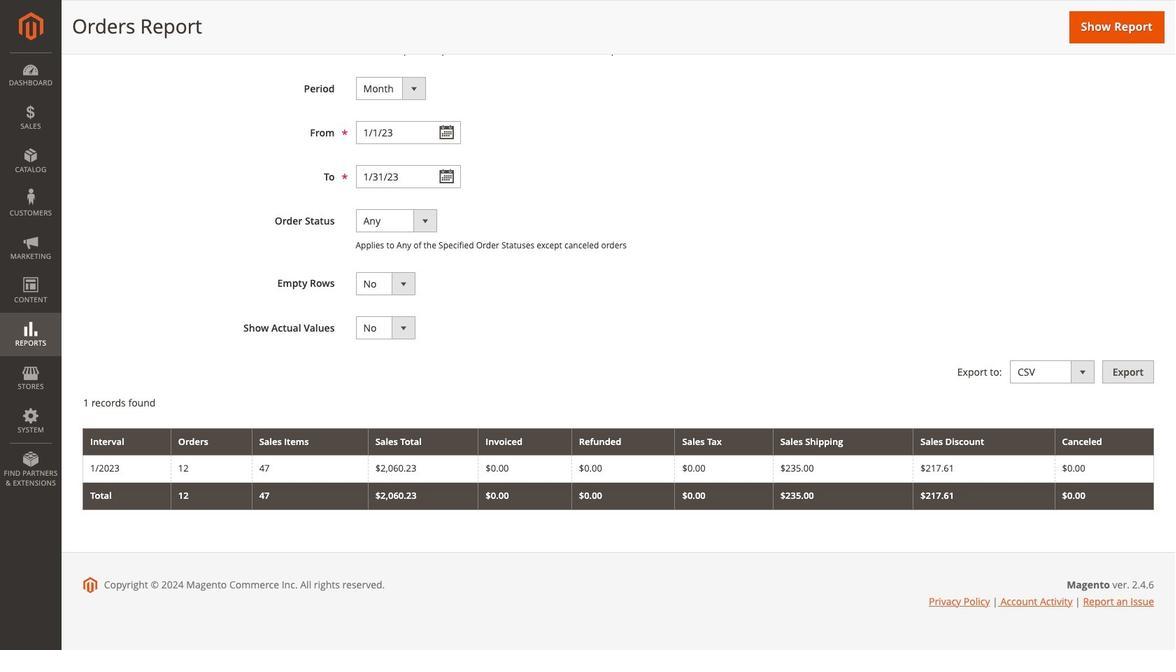 Task type: locate. For each thing, give the bounding box(es) containing it.
menu bar
[[0, 52, 62, 495]]

magento admin panel image
[[19, 12, 43, 41]]

None text field
[[356, 121, 461, 144], [356, 165, 461, 189], [356, 121, 461, 144], [356, 165, 461, 189]]



